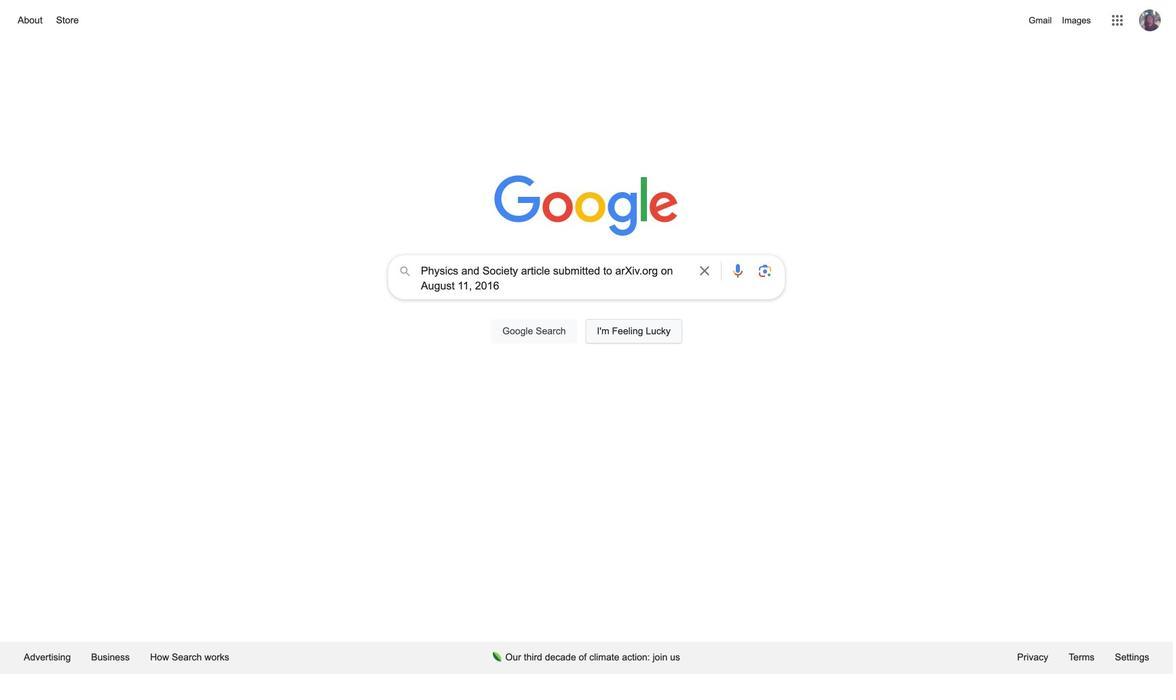 Task type: locate. For each thing, give the bounding box(es) containing it.
None search field
[[14, 251, 1160, 359]]



Task type: describe. For each thing, give the bounding box(es) containing it.
google image
[[494, 175, 679, 238]]

Search text field
[[421, 264, 689, 293]]

search by image image
[[757, 263, 774, 279]]

search by voice image
[[730, 263, 746, 279]]



